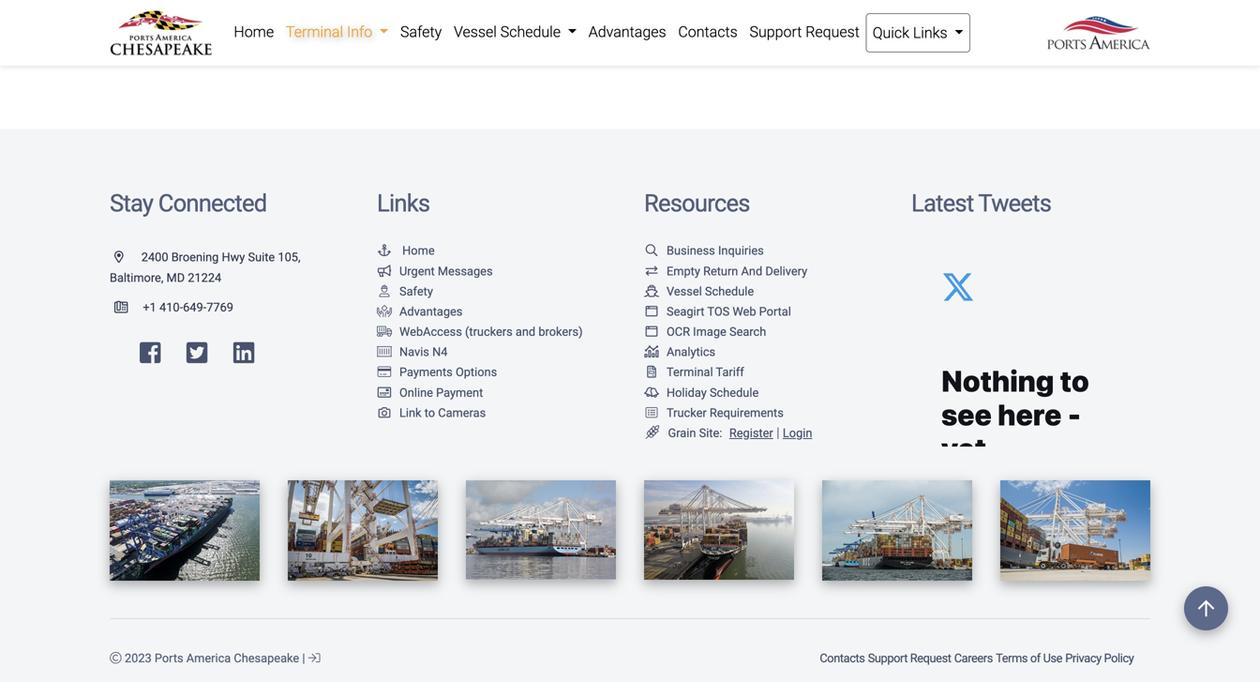 Task type: describe. For each thing, give the bounding box(es) containing it.
seagirt inside the seagirt computer system's electronic data interface capabilities automatically receive and send information to the terminal's steamship line customers. with just a few keystrokes, the carriers receive instantaneous information on the cargo and equipment, helping them generate timely reports that can boost their efficiency.
[[153, 0, 200, 7]]

schedule for vessel schedule link to the bottom
[[705, 284, 754, 298]]

holiday
[[667, 385, 707, 399]]

649-
[[183, 300, 207, 314]]

410-
[[160, 300, 183, 314]]

steamship
[[966, 0, 1035, 7]]

0 vertical spatial vessel
[[454, 23, 497, 41]]

quick links
[[873, 24, 952, 42]]

customers.
[[125, 11, 199, 29]]

browser image
[[645, 305, 660, 317]]

quick
[[873, 24, 910, 42]]

0 horizontal spatial information
[[605, 11, 681, 29]]

safety link for advantages "link" to the left
[[377, 284, 433, 298]]

analytics
[[667, 345, 716, 359]]

return
[[704, 264, 739, 278]]

helping
[[875, 11, 923, 29]]

to inside the seagirt computer system's electronic data interface capabilities automatically receive and send information to the terminal's steamship line customers. with just a few keystrokes, the carriers receive instantaneous information on the cargo and equipment, helping them generate timely reports that can boost their efficiency.
[[857, 0, 871, 7]]

login
[[783, 426, 813, 440]]

careers link
[[953, 641, 995, 675]]

1 horizontal spatial and
[[714, 0, 738, 7]]

that
[[125, 34, 151, 52]]

1 vertical spatial contacts link
[[819, 641, 867, 675]]

online
[[400, 385, 433, 399]]

register link
[[726, 426, 774, 440]]

hand receiving image
[[377, 305, 392, 317]]

empty return and delivery
[[667, 264, 808, 278]]

twitter square image
[[187, 341, 208, 365]]

computer
[[204, 0, 267, 7]]

reports
[[1069, 11, 1116, 29]]

phone office image
[[114, 301, 143, 313]]

terms
[[996, 651, 1028, 665]]

data
[[399, 0, 429, 7]]

options
[[456, 365, 497, 379]]

trucker requirements link
[[645, 406, 784, 420]]

1 horizontal spatial |
[[777, 425, 780, 440]]

brokers)
[[539, 325, 583, 339]]

webaccess (truckers and brokers)
[[400, 325, 583, 339]]

credit card image
[[377, 366, 392, 378]]

holiday schedule link
[[645, 385, 759, 399]]

their
[[223, 34, 252, 52]]

interface
[[432, 0, 490, 7]]

info
[[347, 23, 373, 41]]

0 vertical spatial links
[[914, 24, 948, 42]]

advantages inside "link"
[[589, 23, 667, 41]]

0 horizontal spatial advantages link
[[377, 304, 463, 318]]

terminal tariff
[[667, 365, 745, 379]]

payments options
[[400, 365, 497, 379]]

1 vertical spatial to
[[425, 406, 435, 420]]

0 horizontal spatial the
[[380, 11, 400, 29]]

efficiency.
[[256, 34, 322, 52]]

exchange image
[[645, 265, 660, 277]]

stay
[[110, 189, 153, 218]]

the
[[125, 0, 150, 7]]

ocr image search
[[667, 325, 767, 339]]

timely
[[1025, 11, 1065, 29]]

web
[[733, 304, 757, 318]]

1 vertical spatial home
[[403, 244, 435, 258]]

analytics image
[[645, 346, 660, 358]]

0 horizontal spatial request
[[806, 23, 860, 41]]

ship image
[[645, 285, 660, 297]]

anchor image
[[377, 245, 392, 257]]

line
[[1038, 0, 1061, 7]]

empty
[[667, 264, 701, 278]]

1 vertical spatial and
[[770, 11, 795, 29]]

linkedin image
[[233, 341, 254, 365]]

terminal tariff link
[[645, 365, 745, 379]]

send
[[742, 0, 774, 7]]

1 horizontal spatial vessel schedule
[[667, 284, 754, 298]]

1 vertical spatial support request link
[[867, 641, 953, 675]]

urgent messages link
[[377, 264, 493, 278]]

1 horizontal spatial information
[[778, 0, 854, 7]]

automatically
[[571, 0, 660, 7]]

terminal info link
[[280, 13, 395, 51]]

can
[[154, 34, 178, 52]]

the seagirt computer system's electronic data interface capabilities automatically receive and send information to the terminal's steamship line customers. with just a few keystrokes, the carriers receive instantaneous information on the cargo and equipment, helping them generate timely reports that can boost their efficiency.
[[125, 0, 1116, 52]]

webaccess (truckers and brokers) link
[[377, 325, 583, 339]]

broening
[[171, 250, 219, 264]]

a
[[264, 11, 272, 29]]

careers
[[955, 651, 993, 665]]

search
[[730, 325, 767, 339]]

contacts for contacts support request careers terms of use privacy policy
[[820, 651, 865, 665]]

0 vertical spatial vessel schedule link
[[448, 13, 583, 51]]

bells image
[[645, 386, 660, 398]]

business inquiries
[[667, 244, 764, 258]]

online payment link
[[377, 385, 483, 399]]

resources
[[645, 189, 750, 218]]

boost
[[182, 34, 220, 52]]

0 horizontal spatial |
[[302, 651, 305, 665]]

latest tweets
[[912, 189, 1052, 218]]

terminal for terminal info
[[286, 23, 343, 41]]

baltimore,
[[110, 270, 164, 285]]

chesapeake
[[234, 651, 299, 665]]

holiday schedule
[[667, 385, 759, 399]]

stay connected
[[110, 189, 267, 218]]

facebook square image
[[140, 341, 161, 365]]

terminal's
[[899, 0, 962, 7]]

2400 broening hwy suite 105, baltimore, md 21224
[[110, 250, 301, 285]]

urgent messages
[[400, 264, 493, 278]]

latest
[[912, 189, 974, 218]]

use
[[1044, 651, 1063, 665]]

connected
[[158, 189, 267, 218]]

business
[[667, 244, 716, 258]]

terminal info
[[286, 23, 376, 41]]

grain
[[668, 426, 697, 440]]

0 vertical spatial receive
[[664, 0, 710, 7]]

+1 410-649-7769 link
[[110, 300, 234, 314]]

105,
[[278, 250, 301, 264]]

+1
[[143, 300, 157, 314]]

0 horizontal spatial home
[[234, 23, 274, 41]]

credit card front image
[[377, 386, 392, 398]]



Task type: locate. For each thing, give the bounding box(es) containing it.
copyright image
[[110, 652, 122, 664]]

1 vertical spatial links
[[377, 189, 430, 218]]

empty return and delivery link
[[645, 264, 808, 278]]

wheat image
[[645, 426, 661, 439]]

receive up on
[[664, 0, 710, 7]]

safety link down urgent on the top left of page
[[377, 284, 433, 298]]

0 vertical spatial vessel schedule
[[454, 23, 565, 41]]

1 vertical spatial support
[[868, 651, 908, 665]]

seagirt up customers. on the left top of the page
[[153, 0, 200, 7]]

0 vertical spatial home
[[234, 23, 274, 41]]

vessel schedule link down capabilities
[[448, 13, 583, 51]]

home link for urgent messages link
[[377, 244, 435, 258]]

to
[[857, 0, 871, 7], [425, 406, 435, 420]]

0 horizontal spatial contacts
[[679, 23, 738, 41]]

safety link down data
[[395, 13, 448, 51]]

tweets
[[979, 189, 1052, 218]]

schedule for holiday schedule link
[[710, 385, 759, 399]]

messages
[[438, 264, 493, 278]]

1 horizontal spatial contacts
[[820, 651, 865, 665]]

schedule down tariff
[[710, 385, 759, 399]]

webaccess
[[400, 325, 462, 339]]

contacts inside contacts link
[[679, 23, 738, 41]]

0 vertical spatial safety link
[[395, 13, 448, 51]]

support down send
[[750, 23, 802, 41]]

request
[[806, 23, 860, 41], [911, 651, 952, 665]]

0 vertical spatial seagirt
[[153, 0, 200, 7]]

terminal
[[286, 23, 343, 41], [667, 365, 714, 379]]

0 vertical spatial |
[[777, 425, 780, 440]]

links down terminal's
[[914, 24, 948, 42]]

1 vertical spatial information
[[605, 11, 681, 29]]

1 horizontal spatial to
[[857, 0, 871, 7]]

tos
[[708, 304, 730, 318]]

0 vertical spatial advantages link
[[583, 13, 673, 51]]

0 vertical spatial terminal
[[286, 23, 343, 41]]

contacts link
[[673, 13, 744, 51], [819, 641, 867, 675]]

generate
[[964, 11, 1022, 29]]

link to cameras
[[400, 406, 486, 420]]

0 vertical spatial contacts
[[679, 23, 738, 41]]

safety down urgent on the top left of page
[[400, 284, 433, 298]]

and up cargo
[[714, 0, 738, 7]]

map marker alt image
[[114, 251, 138, 263]]

vessel
[[454, 23, 497, 41], [667, 284, 702, 298]]

1 vertical spatial receive
[[457, 11, 504, 29]]

and down send
[[770, 11, 795, 29]]

to right link
[[425, 406, 435, 420]]

1 vertical spatial request
[[911, 651, 952, 665]]

and left brokers)
[[516, 325, 536, 339]]

to up equipment, in the top right of the page
[[857, 0, 871, 7]]

login link
[[783, 426, 813, 440]]

0 vertical spatial safety
[[401, 23, 442, 41]]

the up "helping"
[[874, 0, 895, 7]]

vessel schedule link down empty
[[645, 284, 754, 298]]

delivery
[[766, 264, 808, 278]]

1 vertical spatial advantages link
[[377, 304, 463, 318]]

| left sign in icon
[[302, 651, 305, 665]]

2 vertical spatial schedule
[[710, 385, 759, 399]]

home link up urgent on the top left of page
[[377, 244, 435, 258]]

home
[[234, 23, 274, 41], [403, 244, 435, 258]]

information
[[778, 0, 854, 7], [605, 11, 681, 29]]

0 vertical spatial advantages
[[589, 23, 667, 41]]

contacts for contacts
[[679, 23, 738, 41]]

list alt image
[[645, 407, 660, 419]]

2400
[[141, 250, 168, 264]]

instantaneous
[[507, 11, 601, 29]]

| left the 'login' link
[[777, 425, 780, 440]]

receive down interface on the top left of page
[[457, 11, 504, 29]]

1 vertical spatial terminal
[[667, 365, 714, 379]]

1 horizontal spatial vessel schedule link
[[645, 284, 754, 298]]

advantages link down automatically
[[583, 13, 673, 51]]

vessel schedule link
[[448, 13, 583, 51], [645, 284, 754, 298]]

information up equipment, in the top right of the page
[[778, 0, 854, 7]]

urgent
[[400, 264, 435, 278]]

safety
[[401, 23, 442, 41], [400, 284, 433, 298]]

terms of use link
[[995, 641, 1065, 675]]

advantages link up the 'webaccess'
[[377, 304, 463, 318]]

1 horizontal spatial seagirt
[[667, 304, 705, 318]]

1 vertical spatial seagirt
[[667, 304, 705, 318]]

1 vertical spatial vessel
[[667, 284, 702, 298]]

seagirt tos web portal link
[[645, 304, 792, 318]]

0 horizontal spatial support request link
[[744, 13, 866, 51]]

ports
[[155, 651, 184, 665]]

1 horizontal spatial advantages link
[[583, 13, 673, 51]]

1 horizontal spatial home link
[[377, 244, 435, 258]]

1 vertical spatial home link
[[377, 244, 435, 258]]

2023
[[125, 651, 152, 665]]

information down automatically
[[605, 11, 681, 29]]

analytics link
[[645, 345, 716, 359]]

support left careers
[[868, 651, 908, 665]]

1 horizontal spatial support
[[868, 651, 908, 665]]

0 horizontal spatial home link
[[228, 13, 280, 51]]

seagirt tos web portal
[[667, 304, 792, 318]]

link to cameras link
[[377, 406, 486, 420]]

business inquiries link
[[645, 244, 764, 258]]

1 horizontal spatial request
[[911, 651, 952, 665]]

vessel schedule up seagirt tos web portal link at the top right of the page
[[667, 284, 754, 298]]

go to top image
[[1185, 586, 1229, 630]]

1 vertical spatial safety link
[[377, 284, 433, 298]]

the right on
[[705, 11, 726, 29]]

home link down computer
[[228, 13, 280, 51]]

equipment,
[[799, 11, 872, 29]]

md
[[167, 270, 185, 285]]

search image
[[645, 245, 660, 257]]

privacy policy link
[[1065, 641, 1136, 675]]

0 vertical spatial support
[[750, 23, 802, 41]]

advantages down automatically
[[589, 23, 667, 41]]

them
[[927, 11, 961, 29]]

quick links link
[[866, 13, 971, 53]]

navis n4 link
[[377, 345, 448, 359]]

contacts support request careers terms of use privacy policy
[[820, 651, 1135, 665]]

1 horizontal spatial vessel
[[667, 284, 702, 298]]

n4
[[433, 345, 448, 359]]

policy
[[1105, 651, 1135, 665]]

0 horizontal spatial and
[[516, 325, 536, 339]]

2 horizontal spatial the
[[874, 0, 895, 7]]

and
[[742, 264, 763, 278]]

system's
[[271, 0, 328, 7]]

0 horizontal spatial receive
[[457, 11, 504, 29]]

home up urgent on the top left of page
[[403, 244, 435, 258]]

1 vertical spatial |
[[302, 651, 305, 665]]

hwy
[[222, 250, 245, 264]]

1 vertical spatial safety
[[400, 284, 433, 298]]

file invoice image
[[645, 366, 660, 378]]

register
[[730, 426, 774, 440]]

0 vertical spatial and
[[714, 0, 738, 7]]

0 horizontal spatial vessel
[[454, 23, 497, 41]]

0 horizontal spatial vessel schedule link
[[448, 13, 583, 51]]

the down data
[[380, 11, 400, 29]]

0 horizontal spatial vessel schedule
[[454, 23, 565, 41]]

contacts
[[679, 23, 738, 41], [820, 651, 865, 665]]

support
[[750, 23, 802, 41], [868, 651, 908, 665]]

payments options link
[[377, 365, 497, 379]]

0 vertical spatial support request link
[[744, 13, 866, 51]]

1 vertical spatial vessel schedule
[[667, 284, 754, 298]]

links up anchor icon
[[377, 189, 430, 218]]

safety down data
[[401, 23, 442, 41]]

2 horizontal spatial and
[[770, 11, 795, 29]]

1 horizontal spatial the
[[705, 11, 726, 29]]

sign in image
[[308, 652, 320, 664]]

seagirt up ocr
[[667, 304, 705, 318]]

bullhorn image
[[377, 265, 392, 277]]

terminal for terminal tariff
[[667, 365, 714, 379]]

container storage image
[[377, 346, 392, 358]]

schedule down capabilities
[[501, 23, 561, 41]]

1 horizontal spatial support request link
[[867, 641, 953, 675]]

few
[[275, 11, 299, 29]]

0 horizontal spatial terminal
[[286, 23, 343, 41]]

1 horizontal spatial contacts link
[[819, 641, 867, 675]]

1 vertical spatial contacts
[[820, 651, 865, 665]]

1 vertical spatial advantages
[[400, 304, 463, 318]]

request left careers
[[911, 651, 952, 665]]

site:
[[700, 426, 723, 440]]

electronic
[[332, 0, 396, 7]]

america
[[186, 651, 231, 665]]

+1 410-649-7769
[[143, 300, 234, 314]]

advantages link
[[583, 13, 673, 51], [377, 304, 463, 318]]

1 horizontal spatial advantages
[[589, 23, 667, 41]]

browser image
[[645, 326, 660, 338]]

0 horizontal spatial links
[[377, 189, 430, 218]]

0 vertical spatial schedule
[[501, 23, 561, 41]]

vessel down empty
[[667, 284, 702, 298]]

1 horizontal spatial receive
[[664, 0, 710, 7]]

0 vertical spatial contacts link
[[673, 13, 744, 51]]

2400 broening hwy suite 105, baltimore, md 21224 link
[[110, 250, 301, 285]]

safety link for the topmost vessel schedule link
[[395, 13, 448, 51]]

advantages up the 'webaccess'
[[400, 304, 463, 318]]

2 vertical spatial and
[[516, 325, 536, 339]]

home link
[[228, 13, 280, 51], [377, 244, 435, 258]]

0 horizontal spatial to
[[425, 406, 435, 420]]

trucker requirements
[[667, 406, 784, 420]]

0 vertical spatial information
[[778, 0, 854, 7]]

1 horizontal spatial home
[[403, 244, 435, 258]]

1 vertical spatial schedule
[[705, 284, 754, 298]]

1 vertical spatial vessel schedule link
[[645, 284, 754, 298]]

7769
[[207, 300, 234, 314]]

on
[[684, 11, 701, 29]]

0 horizontal spatial advantages
[[400, 304, 463, 318]]

support request link left careers
[[867, 641, 953, 675]]

0 horizontal spatial contacts link
[[673, 13, 744, 51]]

home link for terminal info link
[[228, 13, 280, 51]]

navis
[[400, 345, 430, 359]]

truck container image
[[377, 326, 392, 338]]

0 vertical spatial home link
[[228, 13, 280, 51]]

payments
[[400, 365, 453, 379]]

1 horizontal spatial links
[[914, 24, 948, 42]]

camera image
[[377, 407, 392, 419]]

0 horizontal spatial seagirt
[[153, 0, 200, 7]]

0 horizontal spatial support
[[750, 23, 802, 41]]

request left quick
[[806, 23, 860, 41]]

just
[[236, 11, 260, 29]]

vessel down interface on the top left of page
[[454, 23, 497, 41]]

0 vertical spatial to
[[857, 0, 871, 7]]

vessel schedule down capabilities
[[454, 23, 565, 41]]

schedule up seagirt tos web portal
[[705, 284, 754, 298]]

portal
[[760, 304, 792, 318]]

support request link down send
[[744, 13, 866, 51]]

user hard hat image
[[377, 285, 392, 297]]

1 horizontal spatial terminal
[[667, 365, 714, 379]]

requirements
[[710, 406, 784, 420]]

0 vertical spatial request
[[806, 23, 860, 41]]

advantages
[[589, 23, 667, 41], [400, 304, 463, 318]]

image
[[693, 325, 727, 339]]

trucker
[[667, 406, 707, 420]]

home down computer
[[234, 23, 274, 41]]



Task type: vqa. For each thing, say whether or not it's contained in the screenshot.
'Enter'
no



